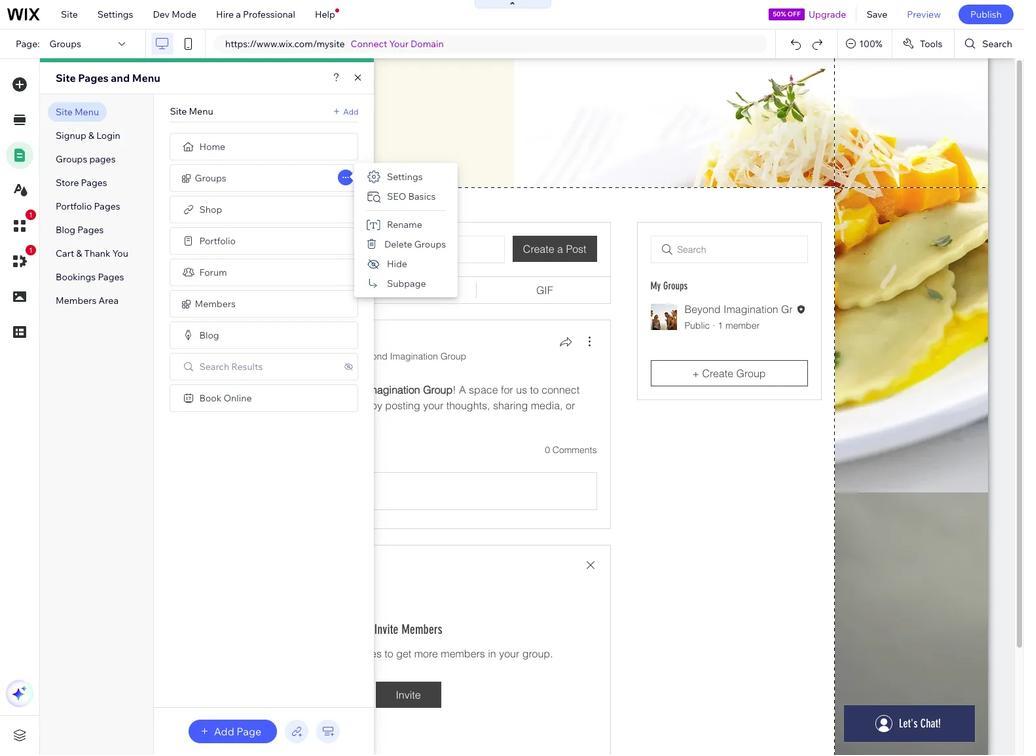 Task type: describe. For each thing, give the bounding box(es) containing it.
blog for blog
[[199, 330, 219, 341]]

search for search results
[[199, 361, 229, 373]]

a
[[236, 9, 241, 20]]

book
[[199, 392, 222, 404]]

area
[[99, 295, 119, 307]]

login
[[96, 130, 120, 142]]

cart
[[56, 248, 74, 259]]

groups up shop on the top of page
[[195, 172, 227, 184]]

publish button
[[959, 5, 1014, 24]]

portfolio pages
[[56, 200, 120, 212]]

add for add
[[343, 106, 359, 116]]

dev mode
[[153, 9, 197, 20]]

connect
[[351, 38, 387, 50]]

https://www.wix.com/mysite
[[225, 38, 345, 50]]

results
[[231, 361, 263, 373]]

search button
[[956, 29, 1025, 58]]

delete
[[385, 239, 413, 250]]

0 horizontal spatial settings
[[98, 9, 133, 20]]

upgrade
[[809, 9, 847, 20]]

& for cart
[[76, 248, 82, 259]]

pages for blog
[[78, 224, 104, 236]]

portfolio for portfolio pages
[[56, 200, 92, 212]]

pages
[[89, 153, 116, 165]]

pages for bookings
[[98, 271, 124, 283]]

tools button
[[893, 29, 955, 58]]

members area
[[56, 295, 119, 307]]

2 horizontal spatial menu
[[189, 105, 213, 117]]

domain
[[411, 38, 444, 50]]

pages for site
[[78, 71, 109, 85]]

store pages
[[56, 177, 107, 189]]

save button
[[857, 0, 898, 29]]

site pages and menu
[[56, 71, 160, 85]]

pages for store
[[81, 177, 107, 189]]

bookings pages
[[56, 271, 124, 283]]

off
[[788, 10, 801, 18]]

help
[[315, 9, 335, 20]]

save
[[867, 9, 888, 20]]

blog pages
[[56, 224, 104, 236]]

hire a professional
[[216, 9, 295, 20]]

subpage
[[387, 278, 426, 290]]

hire
[[216, 9, 234, 20]]

groups right delete
[[415, 239, 446, 250]]



Task type: vqa. For each thing, say whether or not it's contained in the screenshot.
Permissions:
no



Task type: locate. For each thing, give the bounding box(es) containing it.
dev
[[153, 9, 170, 20]]

thank
[[84, 248, 111, 259]]

1 vertical spatial portfolio
[[199, 235, 236, 247]]

0 horizontal spatial blog
[[56, 224, 75, 236]]

& for signup
[[88, 130, 94, 142]]

0 horizontal spatial portfolio
[[56, 200, 92, 212]]

1 horizontal spatial search
[[983, 38, 1013, 50]]

groups down signup
[[56, 153, 87, 165]]

home
[[199, 141, 225, 153]]

search down publish
[[983, 38, 1013, 50]]

pages left and
[[78, 71, 109, 85]]

publish
[[971, 9, 1002, 20]]

blog
[[56, 224, 75, 236], [199, 330, 219, 341]]

members
[[56, 295, 97, 307], [195, 298, 236, 310]]

settings left dev
[[98, 9, 133, 20]]

0 horizontal spatial search
[[199, 361, 229, 373]]

&
[[88, 130, 94, 142], [76, 248, 82, 259]]

menu up home
[[189, 105, 213, 117]]

members down bookings
[[56, 295, 97, 307]]

1 horizontal spatial portfolio
[[199, 235, 236, 247]]

site menu up signup
[[56, 106, 99, 118]]

50%
[[773, 10, 787, 18]]

blog up search results
[[199, 330, 219, 341]]

1 vertical spatial &
[[76, 248, 82, 259]]

forum
[[199, 267, 227, 278]]

site
[[61, 9, 78, 20], [56, 71, 76, 85], [170, 105, 187, 117], [56, 106, 73, 118]]

seo
[[387, 191, 406, 202]]

members for members
[[195, 298, 236, 310]]

online
[[224, 392, 252, 404]]

preview button
[[898, 0, 951, 29]]

shop
[[199, 204, 222, 216]]

store
[[56, 177, 79, 189]]

page
[[237, 725, 262, 738]]

0 vertical spatial settings
[[98, 9, 133, 20]]

& right cart
[[76, 248, 82, 259]]

0 horizontal spatial &
[[76, 248, 82, 259]]

pages
[[78, 71, 109, 85], [81, 177, 107, 189], [94, 200, 120, 212], [78, 224, 104, 236], [98, 271, 124, 283]]

1 vertical spatial search
[[199, 361, 229, 373]]

portfolio up "blog pages"
[[56, 200, 92, 212]]

1 vertical spatial add
[[214, 725, 234, 738]]

menu right and
[[132, 71, 160, 85]]

add
[[343, 106, 359, 116], [214, 725, 234, 738]]

1 horizontal spatial members
[[195, 298, 236, 310]]

bookings
[[56, 271, 96, 283]]

signup & login
[[56, 130, 120, 142]]

cart & thank you
[[56, 248, 128, 259]]

groups
[[50, 38, 81, 50], [56, 153, 87, 165], [195, 172, 227, 184], [415, 239, 446, 250]]

1 horizontal spatial blog
[[199, 330, 219, 341]]

& left the login
[[88, 130, 94, 142]]

1 horizontal spatial add
[[343, 106, 359, 116]]

rename
[[387, 219, 422, 231]]

add page button
[[188, 720, 277, 744]]

1 vertical spatial blog
[[199, 330, 219, 341]]

search inside button
[[983, 38, 1013, 50]]

1 horizontal spatial &
[[88, 130, 94, 142]]

professional
[[243, 9, 295, 20]]

https://www.wix.com/mysite connect your domain
[[225, 38, 444, 50]]

add for add page
[[214, 725, 234, 738]]

pages up "portfolio pages"
[[81, 177, 107, 189]]

hide
[[387, 258, 407, 270]]

0 horizontal spatial site menu
[[56, 106, 99, 118]]

add page
[[214, 725, 262, 738]]

0 vertical spatial blog
[[56, 224, 75, 236]]

pages up cart & thank you
[[78, 224, 104, 236]]

settings
[[98, 9, 133, 20], [387, 171, 423, 183]]

groups pages
[[56, 153, 116, 165]]

basics
[[409, 191, 436, 202]]

signup
[[56, 130, 86, 142]]

search
[[983, 38, 1013, 50], [199, 361, 229, 373]]

0 horizontal spatial members
[[56, 295, 97, 307]]

groups up site pages and menu
[[50, 38, 81, 50]]

0 horizontal spatial add
[[214, 725, 234, 738]]

search up book
[[199, 361, 229, 373]]

book online
[[199, 392, 252, 404]]

1 horizontal spatial menu
[[132, 71, 160, 85]]

add inside button
[[214, 725, 234, 738]]

search for search
[[983, 38, 1013, 50]]

settings up seo basics
[[387, 171, 423, 183]]

pages for portfolio
[[94, 200, 120, 212]]

portfolio
[[56, 200, 92, 212], [199, 235, 236, 247]]

mode
[[172, 9, 197, 20]]

seo basics
[[387, 191, 436, 202]]

1 horizontal spatial site menu
[[170, 105, 213, 117]]

site menu
[[170, 105, 213, 117], [56, 106, 99, 118]]

1 horizontal spatial settings
[[387, 171, 423, 183]]

1 vertical spatial settings
[[387, 171, 423, 183]]

blog for blog pages
[[56, 224, 75, 236]]

100% button
[[839, 29, 892, 58]]

blog up cart
[[56, 224, 75, 236]]

0 vertical spatial &
[[88, 130, 94, 142]]

50% off
[[773, 10, 801, 18]]

0 vertical spatial add
[[343, 106, 359, 116]]

you
[[113, 248, 128, 259]]

delete groups
[[385, 239, 446, 250]]

your
[[390, 38, 409, 50]]

tools
[[921, 38, 943, 50]]

site menu up home
[[170, 105, 213, 117]]

and
[[111, 71, 130, 85]]

0 vertical spatial search
[[983, 38, 1013, 50]]

pages up area
[[98, 271, 124, 283]]

menu
[[132, 71, 160, 85], [189, 105, 213, 117], [75, 106, 99, 118]]

search results
[[199, 361, 263, 373]]

0 horizontal spatial menu
[[75, 106, 99, 118]]

portfolio up the forum
[[199, 235, 236, 247]]

pages down store pages
[[94, 200, 120, 212]]

100%
[[860, 38, 883, 50]]

menu up 'signup & login' in the left of the page
[[75, 106, 99, 118]]

preview
[[908, 9, 942, 20]]

0 vertical spatial portfolio
[[56, 200, 92, 212]]

members for members area
[[56, 295, 97, 307]]

portfolio for portfolio
[[199, 235, 236, 247]]

members down the forum
[[195, 298, 236, 310]]



